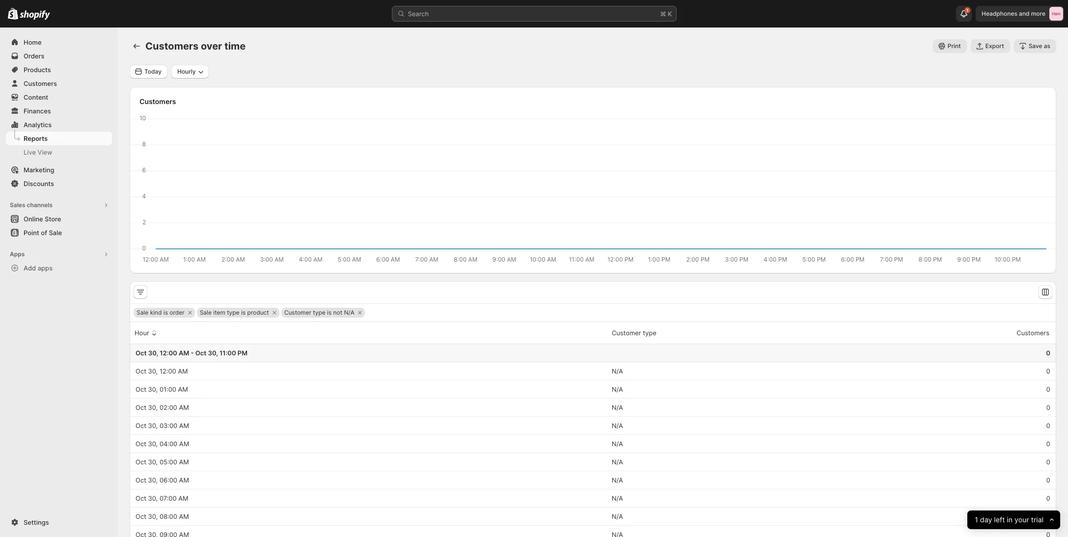 Task type: locate. For each thing, give the bounding box(es) containing it.
30, for oct 30, 02:00 am
[[148, 404, 158, 412]]

type
[[227, 309, 240, 316], [313, 309, 326, 316], [643, 329, 657, 337]]

30, left 08:00
[[148, 513, 158, 521]]

05:00
[[160, 458, 177, 466]]

1 inside 1 'dropdown button'
[[967, 8, 969, 13]]

discounts link
[[6, 177, 112, 191]]

customers over time
[[145, 40, 246, 52]]

1 vertical spatial 1
[[975, 516, 979, 525]]

9 0 from the top
[[1047, 495, 1051, 503]]

12:00 up the 01:00
[[160, 368, 176, 375]]

12:00
[[160, 349, 177, 357], [160, 368, 176, 375]]

pm
[[238, 349, 248, 357]]

channels
[[27, 201, 53, 209]]

n/a for oct 30, 08:00 am
[[612, 513, 624, 521]]

is left product
[[241, 309, 246, 316]]

12:00 up oct 30, 12:00 am
[[160, 349, 177, 357]]

settings
[[24, 519, 49, 527]]

n/a for oct 30, 05:00 am
[[612, 458, 624, 466]]

your
[[1015, 516, 1030, 525]]

oct for oct 30, 03:00 am
[[136, 422, 146, 430]]

customer for customer type
[[612, 329, 642, 337]]

am left the -
[[179, 349, 189, 357]]

30, for oct 30, 01:00 am
[[148, 386, 158, 394]]

2 horizontal spatial type
[[643, 329, 657, 337]]

0 horizontal spatial is
[[164, 309, 168, 316]]

1 horizontal spatial type
[[313, 309, 326, 316]]

oct left 08:00
[[136, 513, 146, 521]]

n/a for oct 30, 03:00 am
[[612, 422, 624, 430]]

0 horizontal spatial customer
[[284, 309, 312, 316]]

am right 03:00
[[179, 422, 189, 430]]

type inside button
[[643, 329, 657, 337]]

1 horizontal spatial sale
[[137, 309, 149, 316]]

am for oct 30, 12:00 am - oct 30, 11:00 pm
[[179, 349, 189, 357]]

analytics link
[[6, 118, 112, 132]]

oct left 03:00
[[136, 422, 146, 430]]

oct 30, 05:00 am
[[136, 458, 189, 466]]

reports link
[[6, 132, 112, 145]]

0 vertical spatial customer
[[284, 309, 312, 316]]

2 horizontal spatial sale
[[200, 309, 212, 316]]

1
[[967, 8, 969, 13], [975, 516, 979, 525]]

sale inside button
[[49, 229, 62, 237]]

orders link
[[6, 49, 112, 63]]

10 0 from the top
[[1047, 513, 1051, 521]]

oct for oct 30, 02:00 am
[[136, 404, 146, 412]]

n/a for oct 30, 12:00 am
[[612, 368, 624, 375]]

1 left day
[[975, 516, 979, 525]]

30, for oct 30, 07:00 am
[[148, 495, 158, 503]]

hour
[[135, 329, 149, 337]]

n/a for oct 30, 04:00 am
[[612, 440, 624, 448]]

30, left 06:00
[[148, 477, 158, 484]]

am for oct 30, 12:00 am
[[178, 368, 188, 375]]

am for oct 30, 07:00 am
[[178, 495, 188, 503]]

06:00
[[160, 477, 177, 484]]

headphones and more image
[[1050, 7, 1064, 21]]

1 for 1 day left in your trial
[[975, 516, 979, 525]]

30, up oct 30, 12:00 am
[[148, 349, 158, 357]]

30, left 07:00 at the left of the page
[[148, 495, 158, 503]]

6 0 from the top
[[1047, 440, 1051, 448]]

am for oct 30, 01:00 am
[[178, 386, 188, 394]]

type for customer type is not n/a
[[313, 309, 326, 316]]

sale right "of"
[[49, 229, 62, 237]]

reports
[[24, 135, 48, 142]]

print button
[[934, 39, 967, 53]]

0 for oct 30, 01:00 am
[[1047, 386, 1051, 394]]

of
[[41, 229, 47, 237]]

0 vertical spatial 12:00
[[160, 349, 177, 357]]

am for oct 30, 05:00 am
[[179, 458, 189, 466]]

live view link
[[6, 145, 112, 159]]

oct for oct 30, 08:00 am
[[136, 513, 146, 521]]

am down oct 30, 12:00 am - oct 30, 11:00 pm
[[178, 368, 188, 375]]

1 horizontal spatial customer
[[612, 329, 642, 337]]

n/a
[[344, 309, 355, 316], [612, 368, 624, 375], [612, 386, 624, 394], [612, 404, 624, 412], [612, 422, 624, 430], [612, 440, 624, 448], [612, 458, 624, 466], [612, 477, 624, 484], [612, 495, 624, 503], [612, 513, 624, 521]]

customer for customer type is not n/a
[[284, 309, 312, 316]]

export button
[[971, 39, 1011, 53]]

30, left "05:00"
[[148, 458, 158, 466]]

oct
[[136, 349, 147, 357], [195, 349, 206, 357], [136, 368, 146, 375], [136, 386, 146, 394], [136, 404, 146, 412], [136, 422, 146, 430], [136, 440, 146, 448], [136, 458, 146, 466], [136, 477, 146, 484], [136, 495, 146, 503], [136, 513, 146, 521]]

trial
[[1032, 516, 1044, 525]]

customer inside button
[[612, 329, 642, 337]]

am right 06:00
[[179, 477, 189, 484]]

2 0 from the top
[[1047, 368, 1051, 375]]

1 day left in your trial
[[975, 516, 1044, 525]]

view
[[38, 148, 52, 156]]

30, left "02:00"
[[148, 404, 158, 412]]

30, left the 01:00
[[148, 386, 158, 394]]

n/a for oct 30, 07:00 am
[[612, 495, 624, 503]]

0 for oct 30, 06:00 am
[[1047, 477, 1051, 484]]

4 0 from the top
[[1047, 404, 1051, 412]]

7 0 from the top
[[1047, 458, 1051, 466]]

home
[[24, 38, 42, 46]]

am for oct 30, 04:00 am
[[179, 440, 189, 448]]

oct 30, 08:00 am
[[136, 513, 189, 521]]

2 is from the left
[[241, 309, 246, 316]]

am right "02:00"
[[179, 404, 189, 412]]

sales channels button
[[6, 199, 112, 212]]

am for oct 30, 08:00 am
[[179, 513, 189, 521]]

1 horizontal spatial is
[[241, 309, 246, 316]]

product
[[247, 309, 269, 316]]

oct for oct 30, 12:00 am - oct 30, 11:00 pm
[[136, 349, 147, 357]]

0 horizontal spatial 1
[[967, 8, 969, 13]]

3 is from the left
[[327, 309, 332, 316]]

export
[[986, 42, 1005, 50]]

30, up oct 30, 01:00 am
[[148, 368, 158, 375]]

am right 07:00 at the left of the page
[[178, 495, 188, 503]]

oct left "05:00"
[[136, 458, 146, 466]]

n/a for oct 30, 01:00 am
[[612, 386, 624, 394]]

0 vertical spatial 1
[[967, 8, 969, 13]]

sale
[[49, 229, 62, 237], [137, 309, 149, 316], [200, 309, 212, 316]]

am for oct 30, 02:00 am
[[179, 404, 189, 412]]

sale left item
[[200, 309, 212, 316]]

discounts
[[24, 180, 54, 188]]

save as button
[[1015, 39, 1057, 53]]

oct left 06:00
[[136, 477, 146, 484]]

am right "05:00"
[[179, 458, 189, 466]]

oct up oct 30, 01:00 am
[[136, 368, 146, 375]]

shopify image
[[8, 8, 18, 20], [20, 10, 50, 20]]

add apps
[[24, 264, 53, 272]]

customers
[[145, 40, 199, 52], [24, 80, 57, 87], [140, 97, 176, 106], [1017, 329, 1050, 337]]

0 for oct 30, 07:00 am
[[1047, 495, 1051, 503]]

-
[[191, 349, 194, 357]]

30, left 04:00
[[148, 440, 158, 448]]

am right 04:00
[[179, 440, 189, 448]]

1 vertical spatial 12:00
[[160, 368, 176, 375]]

online
[[24, 215, 43, 223]]

1 vertical spatial customer
[[612, 329, 642, 337]]

2 horizontal spatial is
[[327, 309, 332, 316]]

oct left the 01:00
[[136, 386, 146, 394]]

30, for oct 30, 04:00 am
[[148, 440, 158, 448]]

1 day left in your trial button
[[968, 511, 1061, 530]]

⌘
[[661, 10, 666, 18]]

0 horizontal spatial sale
[[49, 229, 62, 237]]

sale left kind
[[137, 309, 149, 316]]

point of sale button
[[0, 226, 118, 240]]

headphones and more
[[982, 10, 1046, 17]]

8 0 from the top
[[1047, 477, 1051, 484]]

am
[[179, 349, 189, 357], [178, 368, 188, 375], [178, 386, 188, 394], [179, 404, 189, 412], [179, 422, 189, 430], [179, 440, 189, 448], [179, 458, 189, 466], [179, 477, 189, 484], [178, 495, 188, 503], [179, 513, 189, 521]]

is right kind
[[164, 309, 168, 316]]

30,
[[148, 349, 158, 357], [208, 349, 218, 357], [148, 368, 158, 375], [148, 386, 158, 394], [148, 404, 158, 412], [148, 422, 158, 430], [148, 440, 158, 448], [148, 458, 158, 466], [148, 477, 158, 484], [148, 495, 158, 503], [148, 513, 158, 521]]

oct left 04:00
[[136, 440, 146, 448]]

customers inside customers button
[[1017, 329, 1050, 337]]

am for oct 30, 06:00 am
[[179, 477, 189, 484]]

3 0 from the top
[[1047, 386, 1051, 394]]

customer
[[284, 309, 312, 316], [612, 329, 642, 337]]

n/a for oct 30, 02:00 am
[[612, 404, 624, 412]]

1 left "headphones"
[[967, 8, 969, 13]]

customer type button
[[611, 324, 668, 342]]

am right the 01:00
[[178, 386, 188, 394]]

oct down hour
[[136, 349, 147, 357]]

1 horizontal spatial 1
[[975, 516, 979, 525]]

headphones
[[982, 10, 1018, 17]]

is for customer
[[327, 309, 332, 316]]

1 inside 1 day left in your trial dropdown button
[[975, 516, 979, 525]]

5 0 from the top
[[1047, 422, 1051, 430]]

customers button
[[1006, 324, 1052, 342]]

oct left 07:00 at the left of the page
[[136, 495, 146, 503]]

0
[[1047, 349, 1051, 357], [1047, 368, 1051, 375], [1047, 386, 1051, 394], [1047, 404, 1051, 412], [1047, 422, 1051, 430], [1047, 440, 1051, 448], [1047, 458, 1051, 466], [1047, 477, 1051, 484], [1047, 495, 1051, 503], [1047, 513, 1051, 521]]

30, left 03:00
[[148, 422, 158, 430]]

apps
[[38, 264, 53, 272]]

12:00 for oct 30, 12:00 am - oct 30, 11:00 pm
[[160, 349, 177, 357]]

orders
[[24, 52, 44, 60]]

is left not
[[327, 309, 332, 316]]

products
[[24, 66, 51, 74]]

oct left "02:00"
[[136, 404, 146, 412]]

am right 08:00
[[179, 513, 189, 521]]

1 is from the left
[[164, 309, 168, 316]]

oct 30, 03:00 am
[[136, 422, 189, 430]]

oct for oct 30, 12:00 am
[[136, 368, 146, 375]]



Task type: vqa. For each thing, say whether or not it's contained in the screenshot.
YYYY-MM-DD Text Box on the bottom left of page
no



Task type: describe. For each thing, give the bounding box(es) containing it.
oct for oct 30, 01:00 am
[[136, 386, 146, 394]]

search
[[408, 10, 429, 18]]

apps
[[10, 251, 25, 258]]

30, for oct 30, 08:00 am
[[148, 513, 158, 521]]

content link
[[6, 90, 112, 104]]

oct 30, 06:00 am
[[136, 477, 189, 484]]

07:00
[[160, 495, 177, 503]]

over
[[201, 40, 222, 52]]

0 for oct 30, 03:00 am
[[1047, 422, 1051, 430]]

hour button
[[133, 324, 161, 342]]

hourly
[[177, 68, 196, 75]]

0 horizontal spatial shopify image
[[8, 8, 18, 20]]

day
[[981, 516, 993, 525]]

1 horizontal spatial shopify image
[[20, 10, 50, 20]]

settings link
[[6, 516, 112, 530]]

customer type
[[612, 329, 657, 337]]

oct 30, 12:00 am
[[136, 368, 188, 375]]

marketing link
[[6, 163, 112, 177]]

12:00 for oct 30, 12:00 am
[[160, 368, 176, 375]]

add apps button
[[6, 261, 112, 275]]

1 button
[[957, 6, 972, 22]]

hourly button
[[171, 65, 209, 79]]

oct for oct 30, 06:00 am
[[136, 477, 146, 484]]

oct 30, 07:00 am
[[136, 495, 188, 503]]

30, for oct 30, 12:00 am
[[148, 368, 158, 375]]

today
[[144, 68, 162, 75]]

0 for oct 30, 04:00 am
[[1047, 440, 1051, 448]]

point
[[24, 229, 39, 237]]

1 for 1
[[967, 8, 969, 13]]

order
[[170, 309, 185, 316]]

oct 30, 12:00 am - oct 30, 11:00 pm
[[136, 349, 248, 357]]

oct for oct 30, 07:00 am
[[136, 495, 146, 503]]

oct 30, 02:00 am
[[136, 404, 189, 412]]

and
[[1020, 10, 1030, 17]]

in
[[1007, 516, 1013, 525]]

more
[[1032, 10, 1046, 17]]

11:00
[[220, 349, 236, 357]]

n/a for oct 30, 06:00 am
[[612, 477, 624, 484]]

apps button
[[6, 248, 112, 261]]

sales
[[10, 201, 25, 209]]

finances link
[[6, 104, 112, 118]]

not
[[333, 309, 343, 316]]

0 horizontal spatial type
[[227, 309, 240, 316]]

oct right the -
[[195, 349, 206, 357]]

save
[[1029, 42, 1043, 50]]

oct for oct 30, 04:00 am
[[136, 440, 146, 448]]

left
[[995, 516, 1005, 525]]

analytics
[[24, 121, 52, 129]]

print
[[948, 42, 961, 50]]

oct 30, 01:00 am
[[136, 386, 188, 394]]

finances
[[24, 107, 51, 115]]

0 for oct 30, 12:00 am
[[1047, 368, 1051, 375]]

content
[[24, 93, 48, 101]]

customers link
[[6, 77, 112, 90]]

customers inside customers link
[[24, 80, 57, 87]]

today button
[[130, 65, 168, 79]]

30, for oct 30, 12:00 am - oct 30, 11:00 pm
[[148, 349, 158, 357]]

30, for oct 30, 03:00 am
[[148, 422, 158, 430]]

time
[[225, 40, 246, 52]]

add
[[24, 264, 36, 272]]

as
[[1045, 42, 1051, 50]]

0 for oct 30, 08:00 am
[[1047, 513, 1051, 521]]

kind
[[150, 309, 162, 316]]

am for oct 30, 03:00 am
[[179, 422, 189, 430]]

customer type is not n/a
[[284, 309, 355, 316]]

type for customer type
[[643, 329, 657, 337]]

live
[[24, 148, 36, 156]]

sales channels
[[10, 201, 53, 209]]

item
[[213, 309, 225, 316]]

⌘ k
[[661, 10, 672, 18]]

0 for oct 30, 05:00 am
[[1047, 458, 1051, 466]]

01:00
[[160, 386, 176, 394]]

save as
[[1029, 42, 1051, 50]]

point of sale link
[[6, 226, 112, 240]]

0 for oct 30, 02:00 am
[[1047, 404, 1051, 412]]

oct 30, 04:00 am
[[136, 440, 189, 448]]

online store link
[[6, 212, 112, 226]]

store
[[45, 215, 61, 223]]

oct for oct 30, 05:00 am
[[136, 458, 146, 466]]

1 0 from the top
[[1047, 349, 1051, 357]]

is for sale
[[164, 309, 168, 316]]

live view
[[24, 148, 52, 156]]

marketing
[[24, 166, 54, 174]]

k
[[668, 10, 672, 18]]

sale kind is order
[[137, 309, 185, 316]]

30, for oct 30, 05:00 am
[[148, 458, 158, 466]]

sale item type is product
[[200, 309, 269, 316]]

sale for sale kind is order
[[137, 309, 149, 316]]

online store
[[24, 215, 61, 223]]

03:00
[[160, 422, 177, 430]]

sale for sale item type is product
[[200, 309, 212, 316]]

30, for oct 30, 06:00 am
[[148, 477, 158, 484]]

08:00
[[160, 513, 177, 521]]

online store button
[[0, 212, 118, 226]]

home link
[[6, 35, 112, 49]]

02:00
[[160, 404, 177, 412]]

30, left 11:00
[[208, 349, 218, 357]]

products link
[[6, 63, 112, 77]]



